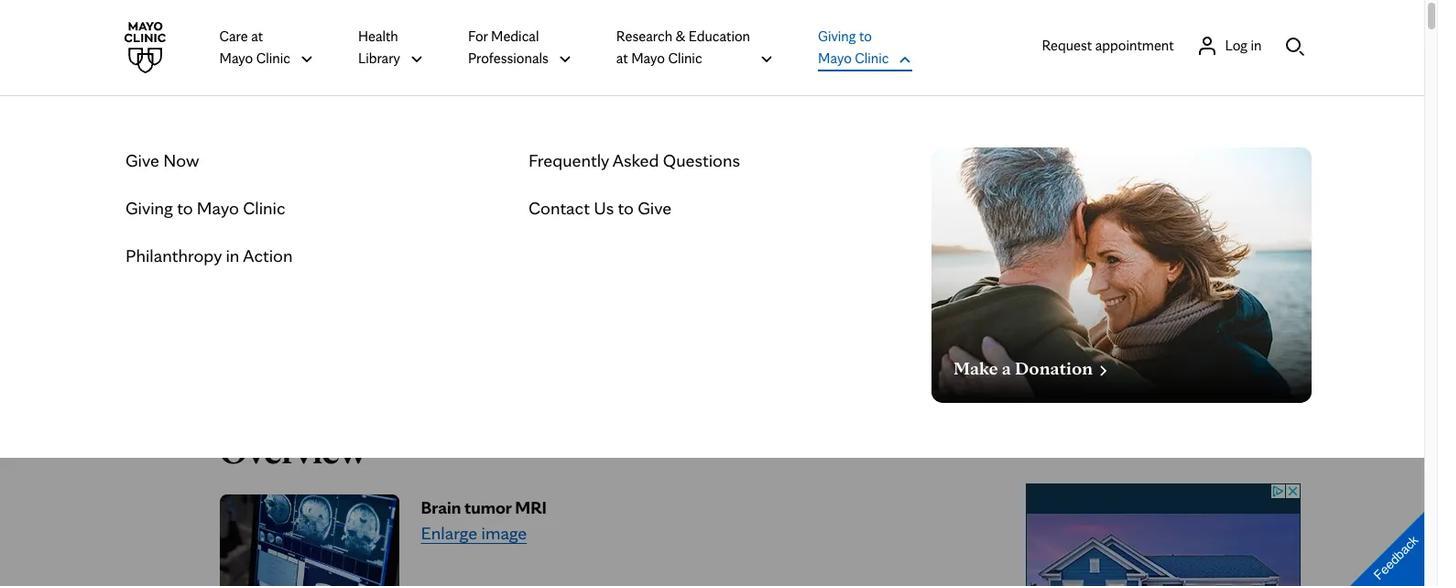 Task type: describe. For each thing, give the bounding box(es) containing it.
research
[[616, 27, 673, 45]]

frequently asked questions
[[529, 149, 740, 171]]

to inside the giving to mayo clinic
[[859, 27, 872, 45]]

mayo inside research & education at mayo clinic
[[631, 49, 665, 67]]

for
[[468, 27, 488, 45]]

to inside text field
[[618, 197, 634, 219]]

library
[[358, 49, 400, 67]]

brain tumor mri image
[[219, 495, 399, 586]]

contact us to give
[[529, 197, 672, 219]]

1 vertical spatial giving to mayo clinic
[[126, 197, 286, 219]]

questions
[[663, 149, 740, 171]]

feedback
[[1371, 533, 1421, 583]]

now
[[163, 149, 199, 171]]

log in link
[[1196, 34, 1262, 56]]

medical
[[491, 27, 539, 45]]

Philanthropy in Action text field
[[126, 243, 293, 268]]

care
[[219, 27, 248, 45]]

philanthropy in action link
[[126, 243, 293, 268]]

research & education at mayo clinic
[[616, 27, 750, 67]]

at inside 'care at mayo clinic'
[[251, 27, 263, 45]]

log
[[1225, 36, 1248, 54]]

health library button
[[358, 25, 424, 71]]

enlarge
[[421, 522, 477, 544]]

giving inside text box
[[126, 197, 173, 219]]

request appointment link
[[1042, 34, 1174, 56]]

philanthropy in action
[[126, 245, 293, 267]]

overview
[[219, 429, 367, 473]]

make a
[[954, 357, 1011, 379]]

tumor
[[465, 497, 512, 519]]

mayo inside the giving to mayo clinic
[[818, 49, 852, 67]]

in for log
[[1251, 36, 1262, 54]]

request for request appointment
[[1042, 36, 1092, 54]]

clinic inside research & education at mayo clinic
[[668, 49, 702, 67]]

Giving to Mayo Clinic text field
[[126, 195, 286, 221]]

giving to mayo clinic button
[[818, 25, 913, 71]]

feedback button
[[1335, 497, 1438, 586]]

brain
[[421, 497, 461, 519]]

for medical professionals button
[[468, 25, 572, 71]]

appointment
[[1095, 36, 1174, 54]]

professionals
[[468, 49, 549, 67]]

mayo inside text box
[[197, 197, 239, 219]]

clinic inside 'care at mayo clinic'
[[256, 49, 290, 67]]

&
[[676, 27, 686, 45]]

0 vertical spatial mri
[[208, 170, 290, 224]]



Task type: locate. For each thing, give the bounding box(es) containing it.
1 vertical spatial mri
[[515, 497, 547, 519]]

mayo inside 'care at mayo clinic'
[[219, 49, 253, 67]]

0 horizontal spatial at
[[251, 27, 263, 45]]

image
[[481, 522, 527, 544]]

give now
[[126, 149, 199, 171]]

frequently
[[529, 149, 609, 171]]

0 horizontal spatial giving
[[126, 197, 173, 219]]

in right log
[[1251, 36, 1262, 54]]

0 horizontal spatial in
[[226, 245, 239, 267]]

0 vertical spatial giving
[[818, 27, 856, 45]]

giving to mayo clinic
[[818, 27, 889, 67], [126, 197, 286, 219]]

care at mayo clinic button
[[219, 25, 314, 71]]

1 vertical spatial give
[[638, 197, 672, 219]]

clinic inside text box
[[243, 197, 286, 219]]

for medical professionals
[[468, 27, 549, 67]]

giving inside the giving to mayo clinic
[[818, 27, 856, 45]]

request for request an appointment
[[240, 245, 290, 262]]

request left appointment
[[1042, 36, 1092, 54]]

1 vertical spatial request
[[240, 245, 290, 262]]

in for philanthropy
[[226, 245, 239, 267]]

give now link
[[126, 148, 199, 173]]

request an appointment link
[[205, 239, 395, 268]]

0 horizontal spatial to
[[177, 197, 193, 219]]

1 horizontal spatial giving
[[818, 27, 856, 45]]

giving to mayo clinic link
[[126, 195, 286, 221]]

mri main content
[[0, 96, 1425, 586]]

1 horizontal spatial mri
[[515, 497, 547, 519]]

request
[[1042, 36, 1092, 54], [240, 245, 290, 262]]

in inside log in text field
[[1251, 36, 1262, 54]]

give
[[126, 149, 159, 171], [638, 197, 672, 219]]

0 horizontal spatial request
[[240, 245, 290, 262]]

mri
[[208, 170, 290, 224], [515, 497, 547, 519]]

Frequently Asked Questions text field
[[529, 148, 740, 173]]

action
[[243, 245, 293, 267]]

request appointment
[[1042, 36, 1174, 54]]

a
[[1002, 357, 1011, 379]]

0 vertical spatial giving to mayo clinic
[[818, 27, 889, 67]]

1 vertical spatial at
[[616, 49, 628, 67]]

Contact Us to Give text field
[[529, 195, 672, 221]]

mri link
[[208, 170, 290, 224]]

donation
[[1015, 357, 1093, 379]]

give inside text field
[[638, 197, 672, 219]]

Request appointment text field
[[1042, 34, 1174, 56]]

0 horizontal spatial giving to mayo clinic
[[126, 197, 286, 219]]

an
[[293, 245, 308, 262]]

1 horizontal spatial giving to mayo clinic
[[818, 27, 889, 67]]

appointment
[[310, 245, 391, 262]]

health
[[358, 27, 398, 45]]

philanthropy
[[126, 245, 222, 267]]

to inside text box
[[177, 197, 193, 219]]

us
[[594, 197, 614, 219]]

mayo clinic home page image
[[119, 22, 170, 73]]

none text field containing make a
[[954, 354, 1112, 379]]

contact
[[529, 197, 590, 219]]

0 vertical spatial request
[[1042, 36, 1092, 54]]

research & education at mayo clinic button
[[616, 25, 774, 71]]

giving to mayo clinic inside giving to mayo clinic dropdown button
[[818, 27, 889, 67]]

clinic inside the giving to mayo clinic
[[855, 49, 889, 67]]

2 horizontal spatial to
[[859, 27, 872, 45]]

0 vertical spatial in
[[1251, 36, 1262, 54]]

give left now
[[126, 149, 159, 171]]

1 horizontal spatial to
[[618, 197, 634, 219]]

in
[[1251, 36, 1262, 54], [226, 245, 239, 267]]

Give Now text field
[[126, 148, 199, 173]]

request left an
[[240, 245, 290, 262]]

0 horizontal spatial mri
[[208, 170, 290, 224]]

at down research
[[616, 49, 628, 67]]

health library
[[358, 27, 400, 67]]

to
[[859, 27, 872, 45], [177, 197, 193, 219], [618, 197, 634, 219]]

request inside request appointment text field
[[1042, 36, 1092, 54]]

log in
[[1225, 36, 1262, 54]]

mri up image
[[515, 497, 547, 519]]

request inside request an appointment link
[[240, 245, 290, 262]]

Log in text field
[[1225, 34, 1262, 56]]

at inside research & education at mayo clinic
[[616, 49, 628, 67]]

in inside philanthropy in action text box
[[226, 245, 239, 267]]

1 horizontal spatial request
[[1042, 36, 1092, 54]]

request an appointment
[[240, 245, 391, 262]]

mri up action
[[208, 170, 290, 224]]

education
[[689, 27, 750, 45]]

None text field
[[954, 354, 1112, 379]]

0 vertical spatial give
[[126, 149, 159, 171]]

frequently asked questions link
[[529, 148, 740, 173]]

1 vertical spatial giving
[[126, 197, 173, 219]]

0 horizontal spatial give
[[126, 149, 159, 171]]

0 vertical spatial at
[[251, 27, 263, 45]]

at right care
[[251, 27, 263, 45]]

in left action
[[226, 245, 239, 267]]

clinic
[[256, 49, 290, 67], [668, 49, 702, 67], [855, 49, 889, 67], [243, 197, 286, 219]]

giving
[[818, 27, 856, 45], [126, 197, 173, 219]]

make
[[954, 357, 998, 379]]

1 horizontal spatial in
[[1251, 36, 1262, 54]]

care at mayo clinic
[[219, 27, 290, 67]]

contact us to give link
[[529, 195, 672, 221]]

give inside text box
[[126, 149, 159, 171]]

advertisement region
[[1026, 484, 1300, 586]]

brain tumor mri enlarge image
[[421, 497, 547, 544]]

mayo
[[219, 49, 253, 67], [631, 49, 665, 67], [818, 49, 852, 67], [197, 197, 239, 219]]

mri inside brain tumor mri enlarge image
[[515, 497, 547, 519]]

1 horizontal spatial give
[[638, 197, 672, 219]]

1 horizontal spatial at
[[616, 49, 628, 67]]

asked
[[613, 149, 659, 171]]

give right the us
[[638, 197, 672, 219]]

at
[[251, 27, 263, 45], [616, 49, 628, 67]]

advertisement
[[1118, 442, 1208, 459]]

1 vertical spatial in
[[226, 245, 239, 267]]



Task type: vqa. For each thing, say whether or not it's contained in the screenshot.
Initiative
no



